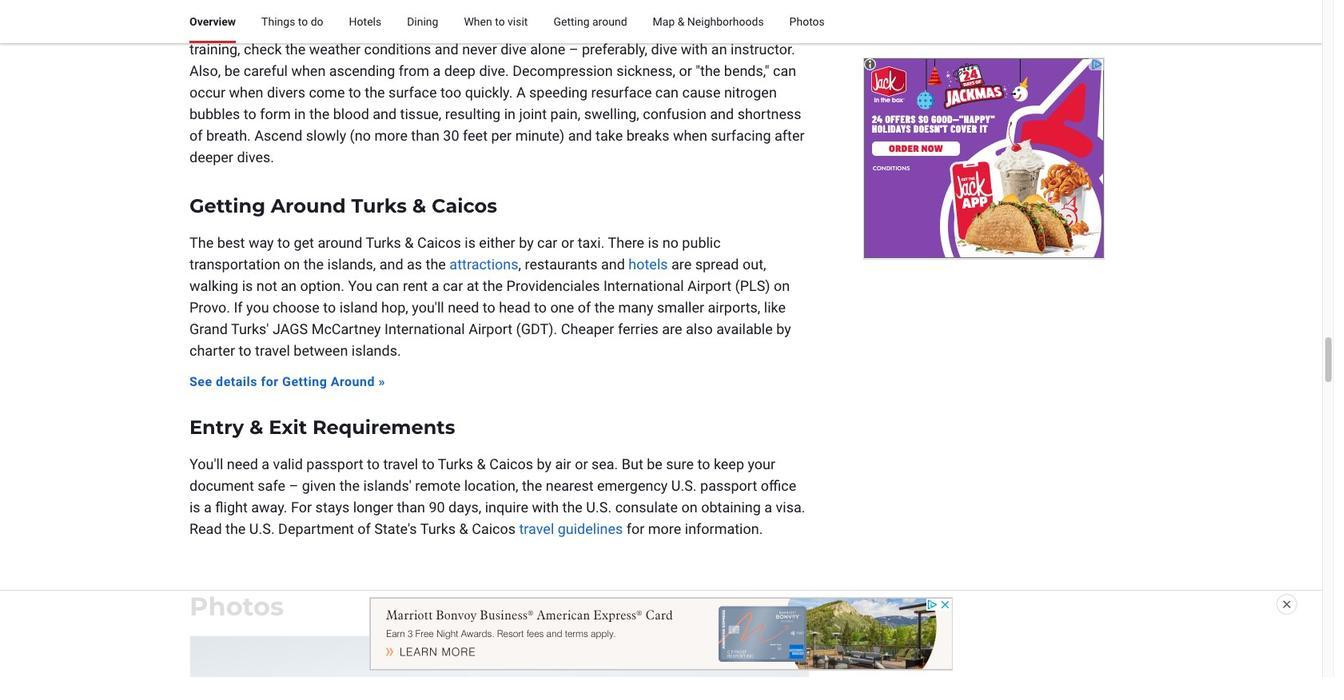 Task type: locate. For each thing, give the bounding box(es) containing it.
1 horizontal spatial by
[[537, 455, 552, 472]]

island
[[339, 299, 378, 316]]

can up confusion
[[655, 84, 679, 101]]

2 vertical spatial or
[[575, 455, 588, 472]]

than left 90
[[397, 499, 425, 515]]

details
[[216, 374, 257, 389]]

you'll
[[412, 299, 444, 316]]

0 horizontal spatial can
[[376, 277, 399, 294]]

also
[[686, 320, 713, 337]]

and down the pain,
[[568, 127, 592, 144]]

to left visit
[[495, 15, 505, 28]]

the up training,
[[189, 19, 214, 36]]

one
[[550, 299, 574, 316]]

a inside are spread out, walking is not an option. you can rent a car at the providenciales international airport (pls) on provo. if you choose to island hop, you'll need to head to one of the many smaller airports, like grand turks' jags mccartney international airport (gdt). cheaper ferries are also available by charter to travel between islands.
[[431, 277, 439, 294]]

(pls)
[[735, 277, 770, 294]]

travel down jags
[[255, 342, 290, 359]]

getting up the –
[[554, 15, 590, 28]]

map & neighborhoods
[[653, 15, 764, 28]]

need inside are spread out, walking is not an option. you can rent a car at the providenciales international airport (pls) on provo. if you choose to island hop, you'll need to head to one of the many smaller airports, like grand turks' jags mccartney international airport (gdt). cheaper ferries are also available by charter to travel between islands.
[[448, 299, 479, 316]]

department
[[278, 520, 354, 537]]

no
[[663, 234, 679, 251]]

is up read
[[189, 499, 200, 515]]

0 vertical spatial when
[[291, 62, 326, 79]]

by left air
[[537, 455, 552, 472]]

1 horizontal spatial with
[[681, 41, 708, 57]]

are spread out, walking is not an option. you can rent a car at the providenciales international airport (pls) on provo. if you choose to island hop, you'll need to head to one of the many smaller airports, like grand turks' jags mccartney international airport (gdt). cheaper ferries are also available by charter to travel between islands.
[[189, 256, 791, 359]]

turks inside the turks & caicos islands are popular for diving, but there are risks. make sure to receive proper training, check the weather conditions and never dive alone – preferably, dive with an instructor. also, be careful when ascending from a deep dive. decompression sickness, or "the bends," can occur when divers come to the surface too quickly. a speeding resurface can cause nitrogen bubbles to form in the blood and tissue, resulting in joint pain, swelling, confusion and shortness of breath. ascend slowly (no more than 30 feet per minute) and take breaks when surfacing after deeper dives.
[[217, 19, 252, 36]]

0 horizontal spatial more
[[374, 127, 408, 144]]

1 vertical spatial the
[[189, 234, 214, 251]]

2 vertical spatial u.s.
[[249, 520, 275, 537]]

option.
[[300, 277, 345, 294]]

resulting
[[445, 105, 501, 122]]

sickness,
[[617, 62, 676, 79]]

need up document
[[227, 455, 258, 472]]

see
[[189, 374, 212, 389]]

or inside you'll need a valid passport to travel to turks & caicos by air or sea. but be sure to keep your document safe – given the islands' remote location, the nearest emergency u.s. passport office is a flight away. for stays longer than 90 days, inquire with the u.s. consulate on obtaining a visa. read the u.s. department of state's turks & caicos
[[575, 455, 588, 472]]

1 vertical spatial of
[[578, 299, 591, 316]]

2 vertical spatial can
[[376, 277, 399, 294]]

is left no
[[648, 234, 659, 251]]

safe –
[[258, 477, 298, 494]]

a
[[516, 84, 526, 101]]

if
[[234, 299, 243, 316]]

turks'
[[231, 320, 269, 337]]

sure inside the turks & caicos islands are popular for diving, but there are risks. make sure to receive proper training, check the weather conditions and never dive alone – preferably, dive with an instructor. also, be careful when ascending from a deep dive. decompression sickness, or "the bends," can occur when divers come to the surface too quickly. a speeding resurface can cause nitrogen bubbles to form in the blood and tissue, resulting in joint pain, swelling, confusion and shortness of breath. ascend slowly (no more than 30 feet per minute) and take breaks when surfacing after deeper dives.
[[668, 19, 696, 36]]

of down the longer
[[358, 520, 371, 537]]

1 horizontal spatial an
[[711, 41, 727, 57]]

2 horizontal spatial can
[[773, 62, 796, 79]]

of inside you'll need a valid passport to travel to turks & caicos by air or sea. but be sure to keep your document safe – given the islands' remote location, the nearest emergency u.s. passport office is a flight away. for stays longer than 90 days, inquire with the u.s. consulate on obtaining a visa. read the u.s. department of state's turks & caicos
[[358, 520, 371, 537]]

1 vertical spatial car
[[443, 277, 463, 294]]

around down islands.
[[331, 374, 375, 389]]

0 horizontal spatial be
[[224, 62, 240, 79]]

turks
[[217, 19, 252, 36], [351, 194, 407, 217], [366, 234, 401, 251], [438, 455, 473, 472], [420, 520, 456, 537]]

there
[[608, 234, 645, 251]]

also,
[[189, 62, 221, 79]]

jags
[[273, 320, 308, 337]]

& inside the best way to get around turks & caicos is either by car or taxi. there is no public transportation on the islands, and as the
[[405, 234, 414, 251]]

1 horizontal spatial on
[[682, 499, 698, 515]]

2 vertical spatial of
[[358, 520, 371, 537]]

1 horizontal spatial car
[[537, 234, 558, 251]]

dining
[[407, 15, 438, 28]]

car up attractions , restaurants and hotels
[[537, 234, 558, 251]]

0 vertical spatial be
[[224, 62, 240, 79]]

1 vertical spatial u.s.
[[586, 499, 612, 515]]

2 horizontal spatial by
[[776, 320, 791, 337]]

with inside the turks & caicos islands are popular for diving, but there are risks. make sure to receive proper training, check the weather conditions and never dive alone – preferably, dive with an instructor. also, be careful when ascending from a deep dive. decompression sickness, or "the bends," can occur when divers come to the surface too quickly. a speeding resurface can cause nitrogen bubbles to form in the blood and tissue, resulting in joint pain, swelling, confusion and shortness of breath. ascend slowly (no more than 30 feet per minute) and take breaks when surfacing after deeper dives.
[[681, 41, 708, 57]]

0 vertical spatial can
[[773, 62, 796, 79]]

between
[[294, 342, 348, 359]]

transportation
[[189, 256, 280, 272]]

by inside the best way to get around turks & caicos is either by car or taxi. there is no public transportation on the islands, and as the
[[519, 234, 534, 251]]

0 vertical spatial by
[[519, 234, 534, 251]]

to left get
[[277, 234, 290, 251]]

car left at
[[443, 277, 463, 294]]

car inside are spread out, walking is not an option. you can rent a car at the providenciales international airport (pls) on provo. if you choose to island hop, you'll need to head to one of the many smaller airports, like grand turks' jags mccartney international airport (gdt). cheaper ferries are also available by charter to travel between islands.
[[443, 277, 463, 294]]

resurface
[[591, 84, 652, 101]]

u.s. down nearest emergency
[[586, 499, 612, 515]]

more inside the turks & caicos islands are popular for diving, but there are risks. make sure to receive proper training, check the weather conditions and never dive alone – preferably, dive with an instructor. also, be careful when ascending from a deep dive. decompression sickness, or "the bends," can occur when divers come to the surface too quickly. a speeding resurface can cause nitrogen bubbles to form in the blood and tissue, resulting in joint pain, swelling, confusion and shortness of breath. ascend slowly (no more than 30 feet per minute) and take breaks when surfacing after deeper dives.
[[374, 127, 408, 144]]

car for or
[[537, 234, 558, 251]]

0 vertical spatial getting
[[554, 15, 590, 28]]

the inside the best way to get around turks & caicos is either by car or taxi. there is no public transportation on the islands, and as the
[[189, 234, 214, 251]]

be right also,
[[224, 62, 240, 79]]

in up per at left
[[504, 105, 516, 122]]

0 horizontal spatial u.s.
[[249, 520, 275, 537]]

days,
[[449, 499, 481, 515]]

1 the from the top
[[189, 19, 214, 36]]

sure right but
[[666, 455, 694, 472]]

dive.
[[479, 62, 509, 79]]

2 vertical spatial on
[[682, 499, 698, 515]]

the inside the turks & caicos islands are popular for diving, but there are risks. make sure to receive proper training, check the weather conditions and never dive alone – preferably, dive with an instructor. also, be careful when ascending from a deep dive. decompression sickness, or "the bends," can occur when divers come to the surface too quickly. a speeding resurface can cause nitrogen bubbles to form in the blood and tissue, resulting in joint pain, swelling, confusion and shortness of breath. ascend slowly (no more than 30 feet per minute) and take breaks when surfacing after deeper dives.
[[189, 19, 214, 36]]

or inside the best way to get around turks & caicos is either by car or taxi. there is no public transportation on the islands, and as the
[[561, 234, 574, 251]]

on up 'information.'
[[682, 499, 698, 515]]

0 horizontal spatial in
[[294, 105, 306, 122]]

by up ,
[[519, 234, 534, 251]]

for right details
[[261, 374, 279, 389]]

do
[[311, 15, 323, 28]]

car
[[537, 234, 558, 251], [443, 277, 463, 294]]

0 horizontal spatial or
[[561, 234, 574, 251]]

when down careful on the top
[[229, 84, 263, 101]]

u.s. down away.
[[249, 520, 275, 537]]

around up islands,
[[318, 234, 363, 251]]

of up deeper
[[189, 127, 203, 144]]

the up slowly
[[309, 105, 330, 122]]

need down at
[[448, 299, 479, 316]]

u.s. up consulate
[[671, 477, 697, 494]]

for right dining link
[[441, 19, 459, 36]]

islands,
[[327, 256, 376, 272]]

2 dive from the left
[[651, 41, 677, 57]]

0 horizontal spatial of
[[189, 127, 203, 144]]

international down hotels
[[604, 277, 684, 294]]

a up read
[[204, 499, 212, 515]]

can up hop,
[[376, 277, 399, 294]]

obtaining
[[701, 499, 761, 515]]

1 horizontal spatial in
[[504, 105, 516, 122]]

an
[[711, 41, 727, 57], [281, 277, 297, 294]]

1 horizontal spatial u.s.
[[586, 499, 612, 515]]

getting for getting around
[[554, 15, 590, 28]]

from
[[399, 62, 429, 79]]

instructor.
[[731, 41, 795, 57]]

1 horizontal spatial airport
[[688, 277, 732, 294]]

1 vertical spatial getting
[[189, 194, 265, 217]]

taxi.
[[578, 234, 605, 251]]

and up deep
[[435, 41, 459, 57]]

or up restaurants on the top
[[561, 234, 574, 251]]

of
[[189, 127, 203, 144], [578, 299, 591, 316], [358, 520, 371, 537]]

travel guidelines link
[[519, 520, 623, 537]]

1 vertical spatial than
[[397, 499, 425, 515]]

2 vertical spatial for
[[627, 520, 645, 537]]

1 vertical spatial more
[[648, 520, 681, 537]]

caicos
[[268, 19, 312, 36], [432, 194, 497, 217], [417, 234, 461, 251], [489, 455, 533, 472], [472, 520, 516, 537]]

shortness
[[738, 105, 802, 122]]

surfacing
[[711, 127, 771, 144]]

1 horizontal spatial be
[[647, 455, 663, 472]]

0 horizontal spatial on
[[284, 256, 300, 272]]

the
[[285, 41, 306, 57], [365, 84, 385, 101], [309, 105, 330, 122], [304, 256, 324, 272], [426, 256, 446, 272], [483, 277, 503, 294], [595, 299, 615, 316], [522, 477, 542, 494], [562, 499, 583, 515], [225, 520, 246, 537]]

international down the you'll
[[385, 320, 465, 337]]

0 horizontal spatial by
[[519, 234, 534, 251]]

on down get
[[284, 256, 300, 272]]

0 vertical spatial passport
[[306, 455, 363, 472]]

preferably,
[[582, 41, 648, 57]]

stays
[[315, 499, 350, 515]]

0 horizontal spatial dive
[[501, 41, 527, 57]]

2 the from the top
[[189, 234, 214, 251]]

ascend
[[254, 127, 303, 144]]

a right from
[[433, 62, 441, 79]]

to left keep
[[698, 455, 710, 472]]

cheaper
[[561, 320, 614, 337]]

passport up given the
[[306, 455, 363, 472]]

car inside the best way to get around turks & caicos is either by car or taxi. there is no public transportation on the islands, and as the
[[537, 234, 558, 251]]

on
[[284, 256, 300, 272], [774, 277, 790, 294], [682, 499, 698, 515]]

of up cheaper
[[578, 299, 591, 316]]

international
[[604, 277, 684, 294], [385, 320, 465, 337]]

the best way to get around turks & caicos is either by car or taxi. there is no public transportation on the islands, and as the
[[189, 234, 721, 272]]

nitrogen
[[724, 84, 777, 101]]

airport down spread
[[688, 277, 732, 294]]

advertisement region
[[370, 598, 952, 670]]

travel down inquire
[[519, 520, 554, 537]]

travel up islands'
[[383, 455, 418, 472]]

more down consulate
[[648, 520, 681, 537]]

0 horizontal spatial when
[[229, 84, 263, 101]]

or right air
[[575, 455, 588, 472]]

1 vertical spatial be
[[647, 455, 663, 472]]

surface
[[389, 84, 437, 101]]

caicos up as
[[417, 234, 461, 251]]

1 horizontal spatial can
[[655, 84, 679, 101]]

are up conditions
[[365, 19, 386, 36]]

passport down keep
[[700, 477, 757, 494]]

1 vertical spatial around
[[318, 234, 363, 251]]

1 vertical spatial by
[[776, 320, 791, 337]]

and left as
[[380, 256, 403, 272]]

1 horizontal spatial dive
[[651, 41, 677, 57]]

a right rent on the left top
[[431, 277, 439, 294]]

joint
[[519, 105, 547, 122]]

2 horizontal spatial when
[[673, 127, 707, 144]]

charter
[[189, 342, 235, 359]]

the right as
[[426, 256, 446, 272]]

2 horizontal spatial on
[[774, 277, 790, 294]]

for for see details for getting around
[[261, 374, 279, 389]]

in right form
[[294, 105, 306, 122]]

by inside you'll need a valid passport to travel to turks & caicos by air or sea. but be sure to keep your document safe – given the islands' remote location, the nearest emergency u.s. passport office is a flight away. for stays longer than 90 days, inquire with the u.s. consulate on obtaining a visa. read the u.s. department of state's turks & caicos
[[537, 455, 552, 472]]

dive
[[501, 41, 527, 57], [651, 41, 677, 57]]

2 horizontal spatial travel
[[519, 520, 554, 537]]

is inside you'll need a valid passport to travel to turks & caicos by air or sea. but be sure to keep your document safe – given the islands' remote location, the nearest emergency u.s. passport office is a flight away. for stays longer than 90 days, inquire with the u.s. consulate on obtaining a visa. read the u.s. department of state's turks & caicos
[[189, 499, 200, 515]]

an right not
[[281, 277, 297, 294]]

0 vertical spatial more
[[374, 127, 408, 144]]

0 horizontal spatial for
[[261, 374, 279, 389]]

0 horizontal spatial with
[[532, 499, 559, 515]]

or inside the turks & caicos islands are popular for diving, but there are risks. make sure to receive proper training, check the weather conditions and never dive alone – preferably, dive with an instructor. also, be careful when ascending from a deep dive. decompression sickness, or "the bends," can occur when divers come to the surface too quickly. a speeding resurface can cause nitrogen bubbles to form in the blood and tissue, resulting in joint pain, swelling, confusion and shortness of breath. ascend slowly (no more than 30 feet per minute) and take breaks when surfacing after deeper dives.
[[679, 62, 692, 79]]

0 vertical spatial airport
[[688, 277, 732, 294]]

1 dive from the left
[[501, 41, 527, 57]]

as
[[407, 256, 422, 272]]

be inside the turks & caicos islands are popular for diving, but there are risks. make sure to receive proper training, check the weather conditions and never dive alone – preferably, dive with an instructor. also, be careful when ascending from a deep dive. decompression sickness, or "the bends," can occur when divers come to the surface too quickly. a speeding resurface can cause nitrogen bubbles to form in the blood and tissue, resulting in joint pain, swelling, confusion and shortness of breath. ascend slowly (no more than 30 feet per minute) and take breaks when surfacing after deeper dives.
[[224, 62, 240, 79]]

0 horizontal spatial car
[[443, 277, 463, 294]]

the up cheaper
[[595, 299, 615, 316]]

a
[[433, 62, 441, 79], [431, 277, 439, 294], [262, 455, 270, 472], [204, 499, 212, 515], [765, 499, 772, 515]]

by down like
[[776, 320, 791, 337]]

1 vertical spatial travel
[[383, 455, 418, 472]]

1 vertical spatial need
[[227, 455, 258, 472]]

or left "the
[[679, 62, 692, 79]]

1 horizontal spatial of
[[358, 520, 371, 537]]

for
[[441, 19, 459, 36], [261, 374, 279, 389], [627, 520, 645, 537]]

1 vertical spatial airport
[[469, 320, 513, 337]]

exit
[[269, 416, 307, 439]]

an up "the
[[711, 41, 727, 57]]

0 vertical spatial for
[[441, 19, 459, 36]]

sure right the make
[[668, 19, 696, 36]]

on inside you'll need a valid passport to travel to turks & caicos by air or sea. but be sure to keep your document safe – given the islands' remote location, the nearest emergency u.s. passport office is a flight away. for stays longer than 90 days, inquire with the u.s. consulate on obtaining a visa. read the u.s. department of state's turks & caicos
[[682, 499, 698, 515]]

0 vertical spatial with
[[681, 41, 708, 57]]

2 horizontal spatial getting
[[554, 15, 590, 28]]

turks inside the best way to get around turks & caicos is either by car or taxi. there is no public transportation on the islands, and as the
[[366, 234, 401, 251]]

caicos up the best way to get around turks & caicos is either by car or taxi. there is no public transportation on the islands, and as the
[[432, 194, 497, 217]]

around up get
[[271, 194, 346, 217]]

with up "the
[[681, 41, 708, 57]]

attractions
[[450, 256, 519, 272]]

but
[[622, 455, 643, 472]]

slowly
[[306, 127, 346, 144]]

when up the 'come'
[[291, 62, 326, 79]]

dive down the make
[[651, 41, 677, 57]]

bends,"
[[724, 62, 770, 79]]

0 vertical spatial travel
[[255, 342, 290, 359]]

1 horizontal spatial around
[[592, 15, 627, 28]]

0 horizontal spatial need
[[227, 455, 258, 472]]

2 vertical spatial when
[[673, 127, 707, 144]]

0 vertical spatial an
[[711, 41, 727, 57]]

0 vertical spatial sure
[[668, 19, 696, 36]]

0 horizontal spatial international
[[385, 320, 465, 337]]

1 horizontal spatial travel
[[383, 455, 418, 472]]

than inside the turks & caicos islands are popular for diving, but there are risks. make sure to receive proper training, check the weather conditions and never dive alone – preferably, dive with an instructor. also, be careful when ascending from a deep dive. decompression sickness, or "the bends," can occur when divers come to the surface too quickly. a speeding resurface can cause nitrogen bubbles to form in the blood and tissue, resulting in joint pain, swelling, confusion and shortness of breath. ascend slowly (no more than 30 feet per minute) and take breaks when surfacing after deeper dives.
[[411, 127, 440, 144]]

with up travel guidelines link
[[532, 499, 559, 515]]

careful
[[244, 62, 288, 79]]

1 horizontal spatial or
[[575, 455, 588, 472]]

0 vertical spatial international
[[604, 277, 684, 294]]

caicos up check
[[268, 19, 312, 36]]

0 vertical spatial than
[[411, 127, 440, 144]]

2 vertical spatial by
[[537, 455, 552, 472]]

0 vertical spatial on
[[284, 256, 300, 272]]

0 horizontal spatial an
[[281, 277, 297, 294]]

on up like
[[774, 277, 790, 294]]

be
[[224, 62, 240, 79], [647, 455, 663, 472]]

0 vertical spatial the
[[189, 19, 214, 36]]

1 vertical spatial photos
[[189, 591, 284, 622]]

2 horizontal spatial for
[[627, 520, 645, 537]]

can down 'instructor.'
[[773, 62, 796, 79]]

1 vertical spatial sure
[[666, 455, 694, 472]]

visit
[[508, 15, 528, 28]]

for down consulate
[[627, 520, 645, 537]]

hotels link
[[349, 0, 381, 43]]

to left the one
[[534, 299, 547, 316]]

1 horizontal spatial getting
[[282, 374, 327, 389]]

be right but
[[647, 455, 663, 472]]

for for travel guidelines for more information.
[[627, 520, 645, 537]]

getting around link
[[554, 0, 627, 43]]

than down tissue,
[[411, 127, 440, 144]]

there
[[532, 19, 564, 36]]

a left visa.
[[765, 499, 772, 515]]

on inside are spread out, walking is not an option. you can rent a car at the providenciales international airport (pls) on provo. if you choose to island hop, you'll need to head to one of the many smaller airports, like grand turks' jags mccartney international airport (gdt). cheaper ferries are also available by charter to travel between islands.
[[774, 277, 790, 294]]

1 vertical spatial with
[[532, 499, 559, 515]]

when to visit
[[464, 15, 528, 28]]

can inside are spread out, walking is not an option. you can rent a car at the providenciales international airport (pls) on provo. if you choose to island hop, you'll need to head to one of the many smaller airports, like grand turks' jags mccartney international airport (gdt). cheaper ferries are also available by charter to travel between islands.
[[376, 277, 399, 294]]

1 vertical spatial around
[[331, 374, 375, 389]]

,
[[519, 256, 521, 272]]

2 in from the left
[[504, 105, 516, 122]]

0 vertical spatial of
[[189, 127, 203, 144]]

around
[[592, 15, 627, 28], [318, 234, 363, 251]]

restaurants
[[525, 256, 598, 272]]

1 vertical spatial or
[[561, 234, 574, 251]]

minute)
[[515, 127, 565, 144]]

1 vertical spatial when
[[229, 84, 263, 101]]

2 horizontal spatial of
[[578, 299, 591, 316]]

when down confusion
[[673, 127, 707, 144]]

occur
[[189, 84, 226, 101]]

0 horizontal spatial travel
[[255, 342, 290, 359]]

and right blood
[[373, 105, 397, 122]]

take
[[596, 127, 623, 144]]

make
[[629, 19, 665, 36]]

are down no
[[672, 256, 692, 272]]

0 horizontal spatial photos
[[189, 591, 284, 622]]

1 in from the left
[[294, 105, 306, 122]]

0 vertical spatial car
[[537, 234, 558, 251]]

passport
[[306, 455, 363, 472], [700, 477, 757, 494]]

getting up 'best' on the top of page
[[189, 194, 265, 217]]

getting down 'between'
[[282, 374, 327, 389]]

around up preferably, at the top
[[592, 15, 627, 28]]

airport down head
[[469, 320, 513, 337]]

the up travel guidelines link
[[562, 499, 583, 515]]

by
[[519, 234, 534, 251], [776, 320, 791, 337], [537, 455, 552, 472]]



Task type: vqa. For each thing, say whether or not it's contained in the screenshot.
"the
yes



Task type: describe. For each thing, give the bounding box(es) containing it.
islands
[[316, 19, 362, 36]]

by for entry & exit requirements
[[537, 455, 552, 472]]

conditions
[[364, 41, 431, 57]]

the turks & caicos islands are popular for diving, but there are risks. make sure to receive proper training, check the weather conditions and never dive alone – preferably, dive with an instructor. also, be careful when ascending from a deep dive. decompression sickness, or "the bends," can occur when divers come to the surface too quickly. a speeding resurface can cause nitrogen bubbles to form in the blood and tissue, resulting in joint pain, swelling, confusion and shortness of breath. ascend slowly (no more than 30 feet per minute) and take breaks when surfacing after deeper dives.
[[189, 19, 806, 165]]

your
[[748, 455, 776, 472]]

the right at
[[483, 277, 503, 294]]

the down things to do
[[285, 41, 306, 57]]

travel guidelines for more information.
[[519, 520, 763, 537]]

grand
[[189, 320, 228, 337]]

0 horizontal spatial airport
[[469, 320, 513, 337]]

is up attractions link
[[465, 234, 476, 251]]

0 vertical spatial u.s.
[[671, 477, 697, 494]]

travel inside are spread out, walking is not an option. you can rent a car at the providenciales international airport (pls) on provo. if you choose to island hop, you'll need to head to one of the many smaller airports, like grand turks' jags mccartney international airport (gdt). cheaper ferries are also available by charter to travel between islands.
[[255, 342, 290, 359]]

rent
[[403, 277, 428, 294]]

and up surfacing
[[710, 105, 734, 122]]

read
[[189, 520, 222, 537]]

to up islands'
[[367, 455, 380, 472]]

weather
[[309, 41, 361, 57]]

attractions , restaurants and hotels
[[450, 256, 668, 272]]

location,
[[464, 477, 518, 494]]

to down option.
[[323, 299, 336, 316]]

available
[[716, 320, 773, 337]]

is inside are spread out, walking is not an option. you can rent a car at the providenciales international airport (pls) on provo. if you choose to island hop, you'll need to head to one of the many smaller airports, like grand turks' jags mccartney international airport (gdt). cheaper ferries are also available by charter to travel between islands.
[[242, 277, 253, 294]]

& inside the turks & caicos islands are popular for diving, but there are risks. make sure to receive proper training, check the weather conditions and never dive alone – preferably, dive with an instructor. also, be careful when ascending from a deep dive. decompression sickness, or "the bends," can occur when divers come to the surface too quickly. a speeding resurface can cause nitrogen bubbles to form in the blood and tissue, resulting in joint pain, swelling, confusion and shortness of breath. ascend slowly (no more than 30 feet per minute) and take breaks when surfacing after deeper dives.
[[256, 19, 265, 36]]

not
[[256, 277, 277, 294]]

are down smaller
[[662, 320, 682, 337]]

to up remote
[[422, 455, 435, 472]]

hop,
[[381, 299, 408, 316]]

public
[[682, 234, 721, 251]]

1 horizontal spatial when
[[291, 62, 326, 79]]

by inside are spread out, walking is not an option. you can rent a car at the providenciales international airport (pls) on provo. if you choose to island hop, you'll need to head to one of the many smaller airports, like grand turks' jags mccartney international airport (gdt). cheaper ferries are also available by charter to travel between islands.
[[776, 320, 791, 337]]

to left do
[[298, 15, 308, 28]]

things
[[262, 15, 295, 28]]

islands'
[[363, 477, 412, 494]]

remote
[[415, 477, 461, 494]]

feet
[[463, 127, 488, 144]]

(gdt).
[[516, 320, 557, 337]]

the down flight
[[225, 520, 246, 537]]

by for getting around
[[519, 234, 534, 251]]

0 vertical spatial photos
[[790, 15, 825, 28]]

to up blood
[[348, 84, 361, 101]]

diving,
[[463, 19, 504, 36]]

the up inquire
[[522, 477, 542, 494]]

sure inside you'll need a valid passport to travel to turks & caicos by air or sea. but be sure to keep your document safe – given the islands' remote location, the nearest emergency u.s. passport office is a flight away. for stays longer than 90 days, inquire with the u.s. consulate on obtaining a visa. read the u.s. department of state's turks & caicos
[[666, 455, 694, 472]]

pain,
[[551, 105, 581, 122]]

out,
[[743, 256, 766, 272]]

ascending
[[329, 62, 395, 79]]

on inside the best way to get around turks & caicos is either by car or taxi. there is no public transportation on the islands, and as the
[[284, 256, 300, 272]]

map & neighborhoods link
[[653, 0, 764, 43]]

never
[[462, 41, 497, 57]]

and inside the best way to get around turks & caicos is either by car or taxi. there is no public transportation on the islands, and as the
[[380, 256, 403, 272]]

entry & exit requirements
[[189, 416, 455, 439]]

photos link
[[790, 0, 825, 43]]

overview link
[[189, 0, 236, 43]]

–
[[569, 41, 578, 57]]

requirements
[[313, 416, 455, 439]]

bubbles
[[189, 105, 240, 122]]

0 vertical spatial around
[[592, 15, 627, 28]]

mccartney
[[312, 320, 381, 337]]

"the
[[696, 62, 721, 79]]

receive
[[716, 19, 761, 36]]

like
[[764, 299, 786, 316]]

come
[[309, 84, 345, 101]]

when to visit link
[[464, 0, 528, 43]]

caicos up location,
[[489, 455, 533, 472]]

you'll need a valid passport to travel to turks & caicos by air or sea. but be sure to keep your document safe – given the islands' remote location, the nearest emergency u.s. passport office is a flight away. for stays longer than 90 days, inquire with the u.s. consulate on obtaining a visa. read the u.s. department of state's turks & caicos
[[189, 455, 805, 537]]

0 vertical spatial around
[[271, 194, 346, 217]]

to left receive
[[699, 19, 712, 36]]

providenciales
[[507, 277, 600, 294]]

divers
[[267, 84, 305, 101]]

and down there
[[601, 256, 625, 272]]

form
[[260, 105, 291, 122]]

keep
[[714, 455, 744, 472]]

caicos inside the best way to get around turks & caicos is either by car or taxi. there is no public transportation on the islands, and as the
[[417, 234, 461, 251]]

way
[[249, 234, 274, 251]]

with inside you'll need a valid passport to travel to turks & caicos by air or sea. but be sure to keep your document safe – given the islands' remote location, the nearest emergency u.s. passport office is a flight away. for stays longer than 90 days, inquire with the u.s. consulate on obtaining a visa. read the u.s. department of state's turks & caicos
[[532, 499, 559, 515]]

be inside you'll need a valid passport to travel to turks & caicos by air or sea. but be sure to keep your document safe – given the islands' remote location, the nearest emergency u.s. passport office is a flight away. for stays longer than 90 days, inquire with the u.s. consulate on obtaining a visa. read the u.s. department of state's turks & caicos
[[647, 455, 663, 472]]

choose
[[273, 299, 320, 316]]

training,
[[189, 41, 240, 57]]

after
[[775, 127, 805, 144]]

getting around
[[554, 15, 627, 28]]

you
[[246, 299, 269, 316]]

you
[[348, 277, 372, 294]]

air
[[555, 455, 571, 472]]

quickly.
[[465, 84, 513, 101]]

a inside the turks & caicos islands are popular for diving, but there are risks. make sure to receive proper training, check the weather conditions and never dive alone – preferably, dive with an instructor. also, be careful when ascending from a deep dive. decompression sickness, or "the bends," can occur when divers come to the surface too quickly. a speeding resurface can cause nitrogen bubbles to form in the blood and tissue, resulting in joint pain, swelling, confusion and shortness of breath. ascend slowly (no more than 30 feet per minute) and take breaks when surfacing after deeper dives.
[[433, 62, 441, 79]]

the down ascending
[[365, 84, 385, 101]]

either
[[479, 234, 515, 251]]

1 vertical spatial passport
[[700, 477, 757, 494]]

smaller
[[657, 299, 704, 316]]

cause
[[682, 84, 721, 101]]

(no
[[350, 127, 371, 144]]

need inside you'll need a valid passport to travel to turks & caicos by air or sea. but be sure to keep your document safe – given the islands' remote location, the nearest emergency u.s. passport office is a flight away. for stays longer than 90 days, inquire with the u.s. consulate on obtaining a visa. read the u.s. department of state's turks & caicos
[[227, 455, 258, 472]]

for inside the turks & caicos islands are popular for diving, but there are risks. make sure to receive proper training, check the weather conditions and never dive alone – preferably, dive with an instructor. also, be careful when ascending from a deep dive. decompression sickness, or "the bends," can occur when divers come to the surface too quickly. a speeding resurface can cause nitrogen bubbles to form in the blood and tissue, resulting in joint pain, swelling, confusion and shortness of breath. ascend slowly (no more than 30 feet per minute) and take breaks when surfacing after deeper dives.
[[441, 19, 459, 36]]

popular
[[389, 19, 438, 36]]

2 vertical spatial getting
[[282, 374, 327, 389]]

getting for getting around turks & caicos
[[189, 194, 265, 217]]

of inside the turks & caicos islands are popular for diving, but there are risks. make sure to receive proper training, check the weather conditions and never dive alone – preferably, dive with an instructor. also, be careful when ascending from a deep dive. decompression sickness, or "the bends," can occur when divers come to the surface too quickly. a speeding resurface can cause nitrogen bubbles to form in the blood and tissue, resulting in joint pain, swelling, confusion and shortness of breath. ascend slowly (no more than 30 feet per minute) and take breaks when surfacing after deeper dives.
[[189, 127, 203, 144]]

the up option.
[[304, 256, 324, 272]]

or for getting around
[[561, 234, 574, 251]]

speeding
[[529, 84, 588, 101]]

hotels link
[[629, 256, 668, 272]]

breath.
[[206, 127, 251, 144]]

office
[[761, 477, 797, 494]]

the for the turks & caicos islands are popular for diving, but there are risks. make sure to receive proper training, check the weather conditions and never dive alone – preferably, dive with an instructor. also, be careful when ascending from a deep dive. decompression sickness, or "the bends," can occur when divers come to the surface too quickly. a speeding resurface can cause nitrogen bubbles to form in the blood and tissue, resulting in joint pain, swelling, confusion and shortness of breath. ascend slowly (no more than 30 feet per minute) and take breaks when surfacing after deeper dives.
[[189, 19, 214, 36]]

are up the –
[[568, 19, 588, 36]]

caicos inside the turks & caicos islands are popular for diving, but there are risks. make sure to receive proper training, check the weather conditions and never dive alone – preferably, dive with an instructor. also, be careful when ascending from a deep dive. decompression sickness, or "the bends," can occur when divers come to the surface too quickly. a speeding resurface can cause nitrogen bubbles to form in the blood and tissue, resulting in joint pain, swelling, confusion and shortness of breath. ascend slowly (no more than 30 feet per minute) and take breaks when surfacing after deeper dives.
[[268, 19, 312, 36]]

confusion
[[643, 105, 707, 122]]

1 vertical spatial can
[[655, 84, 679, 101]]

for
[[291, 499, 312, 515]]

deep
[[444, 62, 476, 79]]

an inside are spread out, walking is not an option. you can rent a car at the providenciales international airport (pls) on provo. if you choose to island hop, you'll need to head to one of the many smaller airports, like grand turks' jags mccartney international airport (gdt). cheaper ferries are also available by charter to travel between islands.
[[281, 277, 297, 294]]

best
[[217, 234, 245, 251]]

provo.
[[189, 299, 230, 316]]

to left form
[[244, 105, 257, 122]]

to inside the best way to get around turks & caicos is either by car or taxi. there is no public transportation on the islands, and as the
[[277, 234, 290, 251]]

a left valid at the bottom left of page
[[262, 455, 270, 472]]

but
[[507, 19, 528, 36]]

than inside you'll need a valid passport to travel to turks & caicos by air or sea. but be sure to keep your document safe – given the islands' remote location, the nearest emergency u.s. passport office is a flight away. for stays longer than 90 days, inquire with the u.s. consulate on obtaining a visa. read the u.s. department of state's turks & caicos
[[397, 499, 425, 515]]

attractions link
[[450, 256, 519, 272]]

get
[[294, 234, 314, 251]]

alone
[[530, 41, 565, 57]]

0 horizontal spatial passport
[[306, 455, 363, 472]]

2 vertical spatial travel
[[519, 520, 554, 537]]

to left head
[[483, 299, 495, 316]]

the for the best way to get around turks & caicos is either by car or taxi. there is no public transportation on the islands, and as the
[[189, 234, 214, 251]]

around inside the best way to get around turks & caicos is either by car or taxi. there is no public transportation on the islands, and as the
[[318, 234, 363, 251]]

check
[[244, 41, 282, 57]]

travel inside you'll need a valid passport to travel to turks & caicos by air or sea. but be sure to keep your document safe – given the islands' remote location, the nearest emergency u.s. passport office is a flight away. for stays longer than 90 days, inquire with the u.s. consulate on obtaining a visa. read the u.s. department of state's turks & caicos
[[383, 455, 418, 472]]

1 vertical spatial international
[[385, 320, 465, 337]]

an inside the turks & caicos islands are popular for diving, but there are risks. make sure to receive proper training, check the weather conditions and never dive alone – preferably, dive with an instructor. also, be careful when ascending from a deep dive. decompression sickness, or "the bends," can occur when divers come to the surface too quickly. a speeding resurface can cause nitrogen bubbles to form in the blood and tissue, resulting in joint pain, swelling, confusion and shortness of breath. ascend slowly (no more than 30 feet per minute) and take breaks when surfacing after deeper dives.
[[711, 41, 727, 57]]

spread
[[695, 256, 739, 272]]

at
[[467, 277, 479, 294]]

car for at
[[443, 277, 463, 294]]

head
[[499, 299, 531, 316]]

flight
[[215, 499, 248, 515]]

when
[[464, 15, 492, 28]]

1 horizontal spatial more
[[648, 520, 681, 537]]

of inside are spread out, walking is not an option. you can rent a car at the providenciales international airport (pls) on provo. if you choose to island hop, you'll need to head to one of the many smaller airports, like grand turks' jags mccartney international airport (gdt). cheaper ferries are also available by charter to travel between islands.
[[578, 299, 591, 316]]

to down turks'
[[239, 342, 252, 359]]

or for entry & exit requirements
[[575, 455, 588, 472]]

inquire
[[485, 499, 528, 515]]

things to do
[[262, 15, 323, 28]]

caicos down inquire
[[472, 520, 516, 537]]



